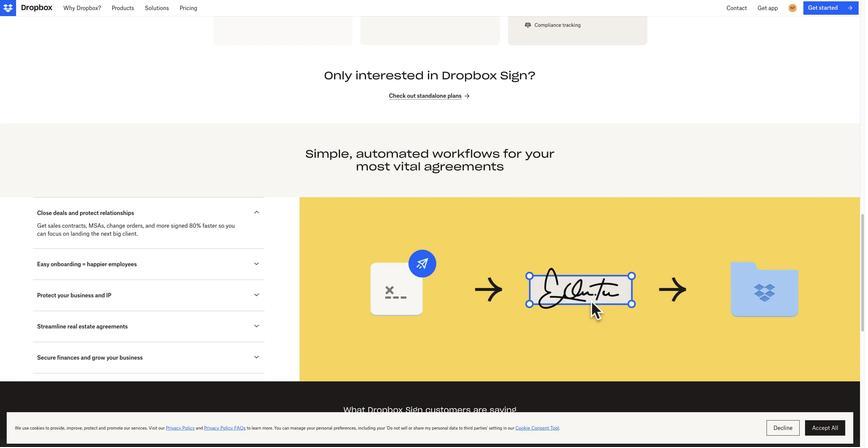 Task type: locate. For each thing, give the bounding box(es) containing it.
1 horizontal spatial get
[[758, 5, 767, 11]]

your right for
[[525, 147, 555, 161]]

1 horizontal spatial agreements
[[424, 160, 504, 174]]

your
[[525, 147, 555, 161], [58, 292, 69, 299], [107, 355, 118, 361]]

get for get sales contracts, msas, change orders, and more signed 80% faster so you can focus on landing the next big client.
[[37, 223, 46, 229]]

dropbox up plans
[[442, 69, 497, 82]]

get for get app
[[758, 5, 767, 11]]

1 horizontal spatial dropbox
[[442, 69, 497, 82]]

80%
[[189, 223, 201, 229]]

why dropbox?
[[63, 5, 101, 11]]

0 horizontal spatial get
[[37, 223, 46, 229]]

business
[[71, 292, 94, 299], [120, 355, 143, 361]]

what
[[343, 405, 365, 416]]

your right protect
[[58, 292, 69, 299]]

msas,
[[89, 223, 105, 229]]

plans
[[447, 93, 462, 99]]

activity
[[560, 9, 576, 15]]

what dropbox sign customers are saying
[[343, 405, 517, 416]]

why
[[63, 5, 75, 11]]

and left grow
[[81, 355, 91, 361]]

dropbox left sign
[[368, 405, 403, 416]]

workflows
[[432, 147, 500, 161]]

alerts
[[578, 9, 590, 15]]

kp button
[[787, 3, 798, 13]]

get sales contracts, msas, change orders, and more signed 80% faster so you can focus on landing the next big client.
[[37, 223, 235, 237]]

started
[[819, 4, 838, 11]]

1 vertical spatial dropbox
[[368, 405, 403, 416]]

vital
[[393, 160, 421, 174]]

content
[[413, 9, 430, 15]]

kp
[[790, 6, 795, 10]]

landing
[[71, 231, 90, 237]]

2 vertical spatial your
[[107, 355, 118, 361]]

2 horizontal spatial get
[[808, 4, 818, 11]]

1 vertical spatial business
[[120, 355, 143, 361]]

quote gallery element
[[0, 440, 860, 447]]

and left more at left
[[145, 223, 155, 229]]

are
[[473, 405, 487, 416]]

and
[[68, 210, 78, 217], [145, 223, 155, 229], [95, 292, 105, 299], [81, 355, 91, 361]]

client.
[[123, 231, 138, 237]]

your right grow
[[107, 355, 118, 361]]

0 horizontal spatial dropbox
[[368, 405, 403, 416]]

only
[[324, 69, 352, 82]]

know what content is shared
[[387, 9, 452, 15]]

ip
[[106, 292, 111, 299]]

only interested in dropbox sign?
[[324, 69, 536, 82]]

0 horizontal spatial your
[[58, 292, 69, 299]]

close deals and protect relationships
[[37, 210, 134, 217]]

protect
[[80, 210, 99, 217]]

get up can
[[37, 223, 46, 229]]

finances
[[57, 355, 79, 361]]

protect your business and ip
[[37, 292, 111, 299]]

your inside simple, automated workflows for your most vital agreements
[[525, 147, 555, 161]]

get
[[808, 4, 818, 11], [758, 5, 767, 11], [37, 223, 46, 229]]

orders,
[[127, 223, 144, 229]]

change
[[107, 223, 125, 229]]

you
[[226, 223, 235, 229]]

streamline real estate agreements
[[37, 323, 128, 330]]

1 horizontal spatial business
[[120, 355, 143, 361]]

check
[[389, 93, 406, 99]]

and up contracts,
[[68, 210, 78, 217]]

suspicious
[[535, 9, 559, 15]]

0 vertical spatial business
[[71, 292, 94, 299]]

get left started
[[808, 4, 818, 11]]

relationships
[[100, 210, 134, 217]]

the
[[91, 231, 99, 237]]

2 horizontal spatial your
[[525, 147, 555, 161]]

sales
[[48, 223, 61, 229]]

0 horizontal spatial agreements
[[96, 323, 128, 330]]

in
[[427, 69, 438, 82]]

most
[[356, 160, 390, 174]]

secure finances and grow your business
[[37, 355, 143, 361]]

onboarding
[[51, 261, 81, 268]]

out
[[407, 93, 416, 99]]

your for simple, automated workflows for your most vital agreements
[[525, 147, 555, 161]]

check out standalone plans
[[389, 93, 462, 99]]

get left 'app'
[[758, 5, 767, 11]]

is
[[432, 9, 435, 15]]

get inside get sales contracts, msas, change orders, and more signed 80% faster so you can focus on landing the next big client.
[[37, 223, 46, 229]]

business right grow
[[120, 355, 143, 361]]

agreements
[[424, 160, 504, 174], [96, 323, 128, 330]]

business left the ip on the left bottom
[[71, 292, 94, 299]]

get inside popup button
[[758, 5, 767, 11]]

deals
[[53, 210, 67, 217]]

sign?
[[500, 69, 536, 82]]

0 vertical spatial agreements
[[424, 160, 504, 174]]

automated
[[356, 147, 429, 161]]

your for secure finances and grow your business
[[107, 355, 118, 361]]

customers
[[425, 405, 471, 416]]

real
[[67, 323, 77, 330]]

0 vertical spatial your
[[525, 147, 555, 161]]

0 vertical spatial dropbox
[[442, 69, 497, 82]]

1 horizontal spatial your
[[107, 355, 118, 361]]

for
[[503, 147, 522, 161]]

compliance tracking
[[535, 22, 581, 28]]



Task type: vqa. For each thing, say whether or not it's contained in the screenshot.
CHECK OUT STANDALONE PLANS
yes



Task type: describe. For each thing, give the bounding box(es) containing it.
standalone
[[417, 93, 446, 99]]

faster
[[203, 223, 217, 229]]

app
[[768, 5, 778, 11]]

simple, automated workflows for your most vital agreements
[[305, 147, 555, 174]]

get app
[[758, 5, 778, 11]]

=
[[82, 261, 86, 268]]

compliance
[[535, 22, 561, 28]]

contracts,
[[62, 223, 87, 229]]

contact
[[726, 5, 747, 11]]

check out standalone plans link
[[389, 92, 471, 100]]

suspicious activity alerts
[[535, 9, 590, 15]]

0 horizontal spatial business
[[71, 292, 94, 299]]

get started
[[808, 4, 838, 11]]

next
[[101, 231, 112, 237]]

easy
[[37, 261, 49, 268]]

products
[[112, 5, 134, 11]]

big
[[113, 231, 121, 237]]

know
[[387, 9, 400, 15]]

close
[[37, 210, 52, 217]]

can
[[37, 231, 46, 237]]

solutions button
[[139, 0, 174, 16]]

on
[[63, 231, 69, 237]]

sign
[[406, 405, 423, 416]]

simple,
[[305, 147, 353, 161]]

what
[[401, 9, 412, 15]]

so
[[219, 223, 224, 229]]

signed
[[171, 223, 188, 229]]

and inside get sales contracts, msas, change orders, and more signed 80% faster so you can focus on landing the next big client.
[[145, 223, 155, 229]]

1 vertical spatial your
[[58, 292, 69, 299]]

get app button
[[752, 0, 783, 16]]

easy onboarding = happier employees
[[37, 261, 137, 268]]

contact button
[[721, 0, 752, 16]]

estate
[[79, 323, 95, 330]]

1 vertical spatial agreements
[[96, 323, 128, 330]]

interested
[[355, 69, 424, 82]]

dropbox?
[[77, 5, 101, 11]]

saying
[[490, 405, 517, 416]]

employees
[[108, 261, 137, 268]]

solutions
[[145, 5, 169, 11]]

agreements inside simple, automated workflows for your most vital agreements
[[424, 160, 504, 174]]

pricing
[[180, 5, 197, 11]]

shared
[[437, 9, 452, 15]]

protect
[[37, 292, 56, 299]]

more
[[156, 223, 169, 229]]

an esignature workflow process using dropbox sign image
[[316, 214, 846, 366]]

happier
[[87, 261, 107, 268]]

products button
[[106, 0, 139, 16]]

get started link
[[803, 1, 859, 15]]

focus
[[48, 231, 61, 237]]

secure
[[37, 355, 56, 361]]

and left the ip on the left bottom
[[95, 292, 105, 299]]

get for get started
[[808, 4, 818, 11]]

pricing link
[[174, 0, 203, 16]]

tracking
[[563, 22, 581, 28]]

why dropbox? button
[[58, 0, 106, 16]]

grow
[[92, 355, 105, 361]]

streamline
[[37, 323, 66, 330]]



